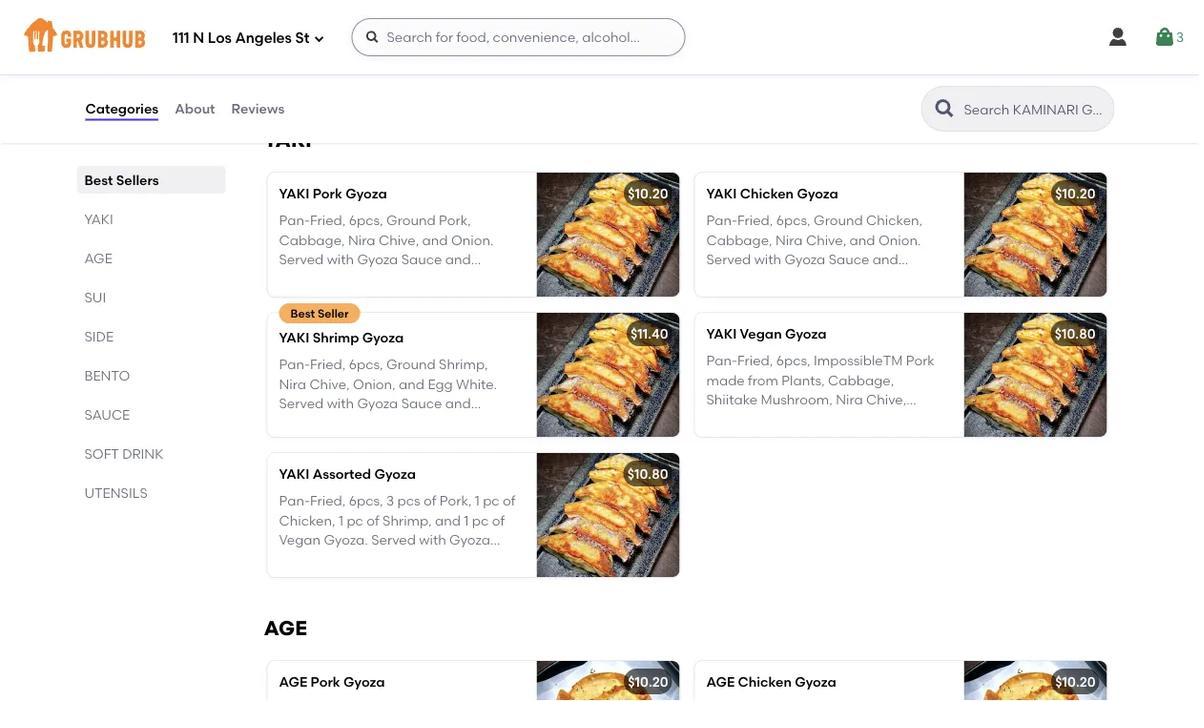 Task type: vqa. For each thing, say whether or not it's contained in the screenshot.
YAKI corresponding to YAKI Vegan Gyoza
yes



Task type: describe. For each thing, give the bounding box(es) containing it.
age for "age" tab
[[84, 250, 112, 266]]

reviews
[[231, 100, 285, 117]]

yaki shrimp gyoza image
[[537, 313, 680, 437]]

best for best sellers
[[84, 172, 113, 188]]

gyoza for yaki vegan gyoza
[[785, 326, 827, 342]]

n
[[193, 30, 204, 47]]

utensils tab
[[84, 483, 218, 503]]

reviews button
[[230, 74, 285, 143]]

pork for age
[[311, 674, 340, 690]]

pork for yaki
[[313, 185, 342, 202]]

shrimp for yaki shrimp gyoza $11.40
[[315, 21, 362, 37]]

1 horizontal spatial $11.40
[[630, 326, 668, 342]]

best sellers tab
[[84, 170, 218, 190]]

yaki for yaki assorted gyoza
[[279, 466, 309, 482]]

angeles
[[235, 30, 292, 47]]

$10.20 for yaki pork gyoza image
[[628, 185, 668, 202]]

assorted
[[313, 466, 371, 482]]

chicken for yaki
[[740, 185, 794, 202]]

svg image inside 3 button
[[1153, 26, 1176, 49]]

$10.20 for yaki chicken gyoza image
[[1055, 185, 1096, 202]]

age tab
[[84, 248, 218, 268]]

yaki tab
[[84, 209, 218, 229]]

best seller
[[290, 306, 349, 320]]

yaki chicken gyoza
[[706, 185, 838, 202]]

111 n los angeles st
[[173, 30, 310, 47]]

los
[[208, 30, 232, 47]]

soft
[[84, 445, 119, 462]]

soft drink
[[84, 445, 163, 462]]

$10.20 for age pork gyoza image
[[628, 674, 668, 690]]

best sellers
[[84, 172, 159, 188]]

yaki shrimp gyoza $11.40
[[282, 21, 407, 60]]

yaki pork gyoza image
[[537, 173, 680, 297]]

yaki vegan gyoza image
[[964, 313, 1107, 437]]

age chicken gyoza image
[[964, 661, 1107, 701]]

yaki vegan gyoza
[[706, 326, 827, 342]]

sauce tab
[[84, 404, 218, 424]]

Search KAMINARI GYOZA search field
[[962, 100, 1108, 118]]

3
[[1176, 29, 1184, 45]]

seller
[[318, 306, 349, 320]]

sauce
[[84, 406, 130, 423]]

search icon image
[[933, 97, 956, 120]]

gyoza for yaki assorted gyoza
[[374, 466, 416, 482]]

3 button
[[1153, 20, 1184, 54]]

yaki assorted gyoza image
[[537, 453, 680, 577]]

Search for food, convenience, alcohol... search field
[[351, 18, 685, 56]]

yaki shrimp gyoza
[[279, 329, 404, 346]]

gyoza for yaki chicken gyoza
[[797, 185, 838, 202]]

$11.40 inside yaki shrimp gyoza $11.40
[[282, 44, 320, 60]]

best for best seller
[[290, 306, 315, 320]]

sui tab
[[84, 287, 218, 307]]

bento
[[84, 367, 130, 383]]



Task type: locate. For each thing, give the bounding box(es) containing it.
yaki for the yaki tab
[[84, 211, 113, 227]]

1 vertical spatial pork
[[311, 674, 340, 690]]

gyoza inside yaki shrimp gyoza $11.40
[[365, 21, 407, 37]]

0 vertical spatial best
[[84, 172, 113, 188]]

shrimp inside yaki shrimp gyoza $11.40
[[315, 21, 362, 37]]

1 horizontal spatial best
[[290, 306, 315, 320]]

pork
[[313, 185, 342, 202], [311, 674, 340, 690]]

1 vertical spatial best
[[290, 306, 315, 320]]

sellers
[[116, 172, 159, 188]]

categories button
[[84, 74, 159, 143]]

0 horizontal spatial $10.80
[[627, 466, 668, 482]]

1 vertical spatial shrimp
[[313, 329, 359, 346]]

age inside tab
[[84, 250, 112, 266]]

1 vertical spatial chicken
[[738, 674, 792, 690]]

chicken for age
[[738, 674, 792, 690]]

$10.80 for yaki vegan gyoza
[[1055, 326, 1096, 342]]

0 horizontal spatial best
[[84, 172, 113, 188]]

1 vertical spatial $11.40
[[630, 326, 668, 342]]

categories
[[85, 100, 159, 117]]

0 horizontal spatial $11.40
[[282, 44, 320, 60]]

gyoza for yaki pork gyoza
[[346, 185, 387, 202]]

best
[[84, 172, 113, 188], [290, 306, 315, 320]]

yaki for yaki shrimp gyoza
[[279, 329, 309, 346]]

yaki for yaki vegan gyoza
[[706, 326, 737, 342]]

age pork gyoza
[[279, 674, 385, 690]]

side
[[84, 328, 114, 344]]

age chicken gyoza
[[706, 674, 836, 690]]

gyoza for yaki shrimp gyoza
[[362, 329, 404, 346]]

0 vertical spatial pork
[[313, 185, 342, 202]]

svg image
[[1106, 26, 1129, 49], [1153, 26, 1176, 49], [365, 30, 380, 45], [313, 33, 325, 44]]

about
[[175, 100, 215, 117]]

yaki pork gyoza
[[279, 185, 387, 202]]

$10.80
[[1055, 326, 1096, 342], [627, 466, 668, 482]]

gyoza for yaki shrimp gyoza $11.40
[[365, 21, 407, 37]]

sui
[[84, 289, 106, 305]]

0 vertical spatial $11.40
[[282, 44, 320, 60]]

shrimp down seller
[[313, 329, 359, 346]]

about button
[[174, 74, 216, 143]]

1 vertical spatial $10.80
[[627, 466, 668, 482]]

$10.20
[[628, 185, 668, 202], [1055, 185, 1096, 202], [628, 674, 668, 690], [1055, 674, 1096, 690]]

yaki inside tab
[[84, 211, 113, 227]]

yaki for yaki pork gyoza
[[279, 185, 309, 202]]

0 vertical spatial $10.80
[[1055, 326, 1096, 342]]

shrimp
[[315, 21, 362, 37], [313, 329, 359, 346]]

shrimp for yaki shrimp gyoza
[[313, 329, 359, 346]]

$10.20 for age chicken gyoza image
[[1055, 674, 1096, 690]]

age
[[84, 250, 112, 266], [264, 616, 307, 640], [279, 674, 307, 690], [706, 674, 735, 690]]

gyoza for age pork gyoza
[[343, 674, 385, 690]]

age for age chicken gyoza
[[706, 674, 735, 690]]

vegan
[[740, 326, 782, 342]]

gyoza for age chicken gyoza
[[795, 674, 836, 690]]

yaki
[[282, 21, 312, 37], [264, 128, 312, 152], [279, 185, 309, 202], [706, 185, 737, 202], [84, 211, 113, 227], [706, 326, 737, 342], [279, 329, 309, 346], [279, 466, 309, 482]]

best left sellers
[[84, 172, 113, 188]]

drink
[[122, 445, 163, 462]]

111
[[173, 30, 189, 47]]

side tab
[[84, 326, 218, 346]]

1 horizontal spatial $10.80
[[1055, 326, 1096, 342]]

$11.40
[[282, 44, 320, 60], [630, 326, 668, 342]]

bento tab
[[84, 365, 218, 385]]

st
[[295, 30, 310, 47]]

utensils
[[84, 485, 148, 501]]

gyoza
[[365, 21, 407, 37], [346, 185, 387, 202], [797, 185, 838, 202], [785, 326, 827, 342], [362, 329, 404, 346], [374, 466, 416, 482], [343, 674, 385, 690], [795, 674, 836, 690]]

0 vertical spatial chicken
[[740, 185, 794, 202]]

yaki assorted gyoza
[[279, 466, 416, 482]]

age for age pork gyoza
[[279, 674, 307, 690]]

0 vertical spatial shrimp
[[315, 21, 362, 37]]

yaki chicken gyoza image
[[964, 173, 1107, 297]]

best inside tab
[[84, 172, 113, 188]]

main navigation navigation
[[0, 0, 1199, 74]]

yaki for yaki chicken gyoza
[[706, 185, 737, 202]]

$10.80 for yaki assorted gyoza
[[627, 466, 668, 482]]

shrimp right st
[[315, 21, 362, 37]]

age pork gyoza image
[[537, 661, 680, 701]]

best left seller
[[290, 306, 315, 320]]

yaki inside yaki shrimp gyoza $11.40
[[282, 21, 312, 37]]

soft drink tab
[[84, 444, 218, 464]]

chicken
[[740, 185, 794, 202], [738, 674, 792, 690]]



